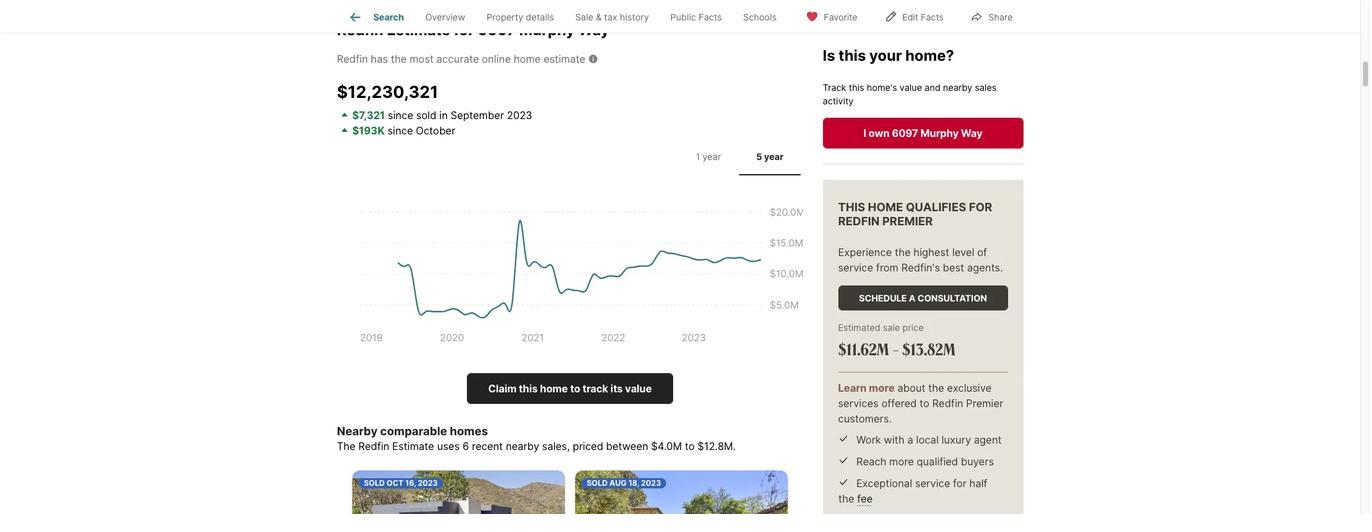 Task type: vqa. For each thing, say whether or not it's contained in the screenshot.
Favorite
yes



Task type: locate. For each thing, give the bounding box(es) containing it.
homes
[[450, 424, 488, 438]]

experience
[[838, 245, 892, 258]]

0 vertical spatial tab list
[[337, 0, 798, 33]]

1 vertical spatial tab list
[[675, 139, 803, 175]]

year right 5
[[764, 151, 783, 162]]

redfin down nearby
[[358, 440, 389, 453]]

value
[[900, 81, 922, 92], [625, 382, 652, 395]]

redfin inside "nearby comparable homes the redfin estimate uses 6 recent nearby sales, priced between $4.0m to $12.8m."
[[358, 440, 389, 453]]

since for sold
[[388, 109, 413, 122]]

murphy down and
[[921, 126, 959, 139]]

2 horizontal spatial to
[[920, 396, 930, 409]]

about the exclusive services offered to redfin premier customers.
[[838, 381, 1004, 424]]

0 vertical spatial 6097
[[478, 21, 516, 39]]

redfin's
[[902, 261, 940, 273]]

this inside track this home's value and nearby sales activity
[[849, 81, 865, 92]]

0 horizontal spatial murphy
[[519, 21, 575, 39]]

to right $4.0m
[[685, 440, 695, 453]]

photo of 6122 busch dr, malibu, ca 90265 image
[[575, 471, 788, 514]]

half
[[969, 477, 987, 490]]

2 vertical spatial to
[[685, 440, 695, 453]]

sold
[[364, 479, 385, 488], [587, 479, 608, 488]]

1 horizontal spatial way
[[961, 126, 983, 139]]

0 vertical spatial to
[[570, 382, 580, 395]]

0 vertical spatial more
[[869, 381, 895, 394]]

1
[[696, 151, 700, 162]]

16,
[[405, 479, 416, 488]]

exceptional
[[856, 477, 912, 490]]

estimate up most
[[387, 21, 450, 39]]

0 vertical spatial since
[[388, 109, 413, 122]]

for left half
[[953, 477, 966, 490]]

reach
[[856, 455, 886, 468]]

0 horizontal spatial facts
[[699, 12, 722, 23]]

search link
[[348, 10, 404, 25]]

property details
[[487, 12, 554, 23]]

1 vertical spatial nearby
[[506, 440, 539, 453]]

estimate
[[387, 21, 450, 39], [392, 440, 434, 453]]

value inside claim this home to track its value button
[[625, 382, 652, 395]]

5
[[756, 151, 762, 162]]

1 vertical spatial for
[[953, 477, 966, 490]]

1 horizontal spatial nearby
[[943, 81, 973, 92]]

this inside claim this home to track its value button
[[519, 382, 538, 395]]

facts inside tab
[[699, 12, 722, 23]]

premier
[[883, 214, 933, 228]]

services
[[838, 396, 879, 409]]

1 horizontal spatial to
[[685, 440, 695, 453]]

i own 6097 murphy way button
[[823, 117, 1024, 148]]

1 vertical spatial 6097
[[892, 126, 918, 139]]

consultation
[[918, 292, 987, 303]]

year for 5 year
[[764, 151, 783, 162]]

for up redfin has the most accurate online home estimate
[[454, 21, 474, 39]]

this for your
[[839, 46, 866, 64]]

1 vertical spatial home
[[540, 382, 568, 395]]

for
[[969, 200, 993, 213]]

1 vertical spatial way
[[961, 126, 983, 139]]

0 horizontal spatial way
[[578, 21, 609, 39]]

this right the track
[[849, 81, 865, 92]]

redfin
[[337, 21, 383, 39], [337, 52, 368, 65], [933, 396, 963, 409], [358, 440, 389, 453]]

oct
[[387, 479, 404, 488]]

exceptional service for half the
[[838, 477, 987, 505]]

nearby right and
[[943, 81, 973, 92]]

0 horizontal spatial sold
[[364, 479, 385, 488]]

the inside about the exclusive services offered to redfin premier customers.
[[929, 381, 944, 394]]

2023 right 18,
[[641, 479, 661, 488]]

to inside about the exclusive services offered to redfin premier customers.
[[920, 396, 930, 409]]

home?
[[906, 46, 954, 64]]

2 year from the left
[[764, 151, 783, 162]]

1 vertical spatial value
[[625, 382, 652, 395]]

estimate down comparable
[[392, 440, 434, 453]]

to down about
[[920, 396, 930, 409]]

0 vertical spatial value
[[900, 81, 922, 92]]

sold left "aug"
[[587, 479, 608, 488]]

tab list
[[337, 0, 798, 33], [675, 139, 803, 175]]

1 horizontal spatial value
[[900, 81, 922, 92]]

way
[[578, 21, 609, 39], [961, 126, 983, 139]]

estimated
[[838, 321, 881, 332]]

sold oct 16, 2023
[[364, 479, 438, 488]]

accurate
[[437, 52, 479, 65]]

for for 6097
[[454, 21, 474, 39]]

home
[[868, 200, 903, 213]]

more
[[869, 381, 895, 394], [889, 455, 914, 468]]

this for home
[[519, 382, 538, 395]]

to
[[570, 382, 580, 395], [920, 396, 930, 409], [685, 440, 695, 453]]

home left track
[[540, 382, 568, 395]]

0 horizontal spatial 2023
[[418, 479, 438, 488]]

0 horizontal spatial 6097
[[478, 21, 516, 39]]

0 horizontal spatial value
[[625, 382, 652, 395]]

tax
[[604, 12, 617, 23]]

work with a local luxury agent
[[856, 433, 1002, 446]]

share button
[[960, 3, 1024, 29]]

2 sold from the left
[[587, 479, 608, 488]]

historical redfin estimate graph chart image
[[337, 175, 805, 359]]

this right claim
[[519, 382, 538, 395]]

sold
[[416, 109, 436, 122]]

5 year tab
[[739, 141, 801, 173]]

work
[[856, 433, 881, 446]]

2 horizontal spatial 2023
[[641, 479, 661, 488]]

redfin inside about the exclusive services offered to redfin premier customers.
[[933, 396, 963, 409]]

facts right 'edit'
[[921, 11, 944, 22]]

6097
[[478, 21, 516, 39], [892, 126, 918, 139]]

service down experience
[[838, 261, 874, 273]]

redfin estimate for 6097 murphy way
[[337, 21, 609, 39]]

home inside claim this home to track its value button
[[540, 382, 568, 395]]

nearby inside track this home's value and nearby sales activity
[[943, 81, 973, 92]]

share
[[988, 11, 1013, 22]]

value left and
[[900, 81, 922, 92]]

redfin left has
[[337, 52, 368, 65]]

home right online
[[514, 52, 541, 65]]

track
[[583, 382, 608, 395]]

0 vertical spatial nearby
[[943, 81, 973, 92]]

the inside 'exceptional service for half the'
[[838, 492, 854, 505]]

reach more qualified buyers
[[856, 455, 994, 468]]

redfin down exclusive at the bottom right of the page
[[933, 396, 963, 409]]

the left fee link at the right of the page
[[838, 492, 854, 505]]

facts for public facts
[[699, 12, 722, 23]]

sale
[[883, 321, 900, 332]]

0 horizontal spatial year
[[703, 151, 721, 162]]

0 horizontal spatial for
[[454, 21, 474, 39]]

$11.62m
[[838, 338, 889, 359]]

$13.82m
[[902, 338, 956, 359]]

1 horizontal spatial for
[[953, 477, 966, 490]]

1 vertical spatial estimate
[[392, 440, 434, 453]]

customers.
[[838, 412, 892, 424]]

nearby left 'sales,' on the left bottom of the page
[[506, 440, 539, 453]]

sold left oct
[[364, 479, 385, 488]]

year
[[703, 151, 721, 162], [764, 151, 783, 162]]

the
[[391, 52, 407, 65], [895, 245, 911, 258], [929, 381, 944, 394], [838, 492, 854, 505]]

tab list containing 1 year
[[675, 139, 803, 175]]

since october
[[385, 124, 455, 137]]

more for learn
[[869, 381, 895, 394]]

since up since october
[[388, 109, 413, 122]]

priced
[[573, 440, 603, 453]]

redfin up has
[[337, 21, 383, 39]]

a
[[909, 292, 916, 303]]

0 vertical spatial service
[[838, 261, 874, 273]]

to left track
[[570, 382, 580, 395]]

murphy up estimate
[[519, 21, 575, 39]]

since right $193k
[[387, 124, 413, 137]]

0 vertical spatial this
[[839, 46, 866, 64]]

sold for sold aug 18, 2023
[[587, 479, 608, 488]]

comparable
[[380, 424, 447, 438]]

facts inside button
[[921, 11, 944, 22]]

this right is
[[839, 46, 866, 64]]

claim
[[488, 382, 517, 395]]

value right its
[[625, 382, 652, 395]]

1 vertical spatial this
[[849, 81, 865, 92]]

2023 right "september"
[[507, 109, 532, 122]]

service down qualified on the right of the page
[[915, 477, 950, 490]]

0 horizontal spatial service
[[838, 261, 874, 273]]

more down the "with"
[[889, 455, 914, 468]]

home's
[[867, 81, 897, 92]]

1 vertical spatial more
[[889, 455, 914, 468]]

details
[[526, 12, 554, 23]]

1 horizontal spatial sold
[[587, 479, 608, 488]]

public facts
[[670, 12, 722, 23]]

schedule a consultation
[[859, 292, 987, 303]]

service inside 'exceptional service for half the'
[[915, 477, 950, 490]]

track
[[823, 81, 847, 92]]

schools
[[743, 12, 777, 23]]

nearby inside "nearby comparable homes the redfin estimate uses 6 recent nearby sales, priced between $4.0m to $12.8m."
[[506, 440, 539, 453]]

$12,230,321
[[337, 82, 438, 102]]

murphy inside button
[[921, 126, 959, 139]]

a
[[907, 433, 913, 446]]

favorite
[[824, 11, 857, 22]]

uses
[[437, 440, 460, 453]]

for inside 'exceptional service for half the'
[[953, 477, 966, 490]]

facts right public
[[699, 12, 722, 23]]

1 horizontal spatial service
[[915, 477, 950, 490]]

1 vertical spatial service
[[915, 477, 950, 490]]

2023 for sold oct 16, 2023
[[418, 479, 438, 488]]

2023 right 16,
[[418, 479, 438, 488]]

sale
[[575, 12, 593, 23]]

1 sold from the left
[[364, 479, 385, 488]]

1 vertical spatial to
[[920, 396, 930, 409]]

0 horizontal spatial nearby
[[506, 440, 539, 453]]

the right has
[[391, 52, 407, 65]]

2 vertical spatial this
[[519, 382, 538, 395]]

0 vertical spatial home
[[514, 52, 541, 65]]

estimate inside "nearby comparable homes the redfin estimate uses 6 recent nearby sales, priced between $4.0m to $12.8m."
[[392, 440, 434, 453]]

price
[[903, 321, 924, 332]]

1 horizontal spatial facts
[[921, 11, 944, 22]]

1 horizontal spatial murphy
[[921, 126, 959, 139]]

this
[[838, 200, 866, 213]]

1 year from the left
[[703, 151, 721, 162]]

0 vertical spatial for
[[454, 21, 474, 39]]

facts
[[921, 11, 944, 22], [699, 12, 722, 23]]

local
[[916, 433, 939, 446]]

buyers
[[961, 455, 994, 468]]

has
[[371, 52, 388, 65]]

the up the from
[[895, 245, 911, 258]]

more up "offered" in the bottom of the page
[[869, 381, 895, 394]]

fee link
[[857, 492, 873, 505]]

0 horizontal spatial to
[[570, 382, 580, 395]]

year right 1
[[703, 151, 721, 162]]

public facts tab
[[660, 2, 732, 33]]

1 horizontal spatial 6097
[[892, 126, 918, 139]]

and
[[925, 81, 941, 92]]

year for 1 year
[[703, 151, 721, 162]]

the right about
[[929, 381, 944, 394]]

learn more link
[[838, 381, 895, 394]]

sold oct 16, 2023 button
[[352, 471, 565, 514]]

1 vertical spatial murphy
[[921, 126, 959, 139]]

service inside experience the highest level of service from redfin's best agents.
[[838, 261, 874, 273]]

1 horizontal spatial year
[[764, 151, 783, 162]]

6
[[463, 440, 469, 453]]

6097 right own
[[892, 126, 918, 139]]

6097 up online
[[478, 21, 516, 39]]

1 vertical spatial since
[[387, 124, 413, 137]]



Task type: describe. For each thing, give the bounding box(es) containing it.
edit facts button
[[873, 3, 955, 29]]

offered
[[882, 396, 917, 409]]

own
[[869, 126, 890, 139]]

1 year tab
[[678, 141, 739, 173]]

highest
[[914, 245, 950, 258]]

track this home's value and nearby sales activity
[[823, 81, 997, 106]]

0 vertical spatial murphy
[[519, 21, 575, 39]]

property
[[487, 12, 523, 23]]

overview tab
[[415, 2, 476, 33]]

estimated sale price $11.62m – $13.82m
[[838, 321, 956, 359]]

in
[[439, 109, 448, 122]]

agent
[[974, 433, 1002, 446]]

tab list containing search
[[337, 0, 798, 33]]

facts for edit facts
[[921, 11, 944, 22]]

september
[[451, 109, 504, 122]]

sale & tax history
[[575, 12, 649, 23]]

–
[[893, 338, 899, 359]]

public
[[670, 12, 696, 23]]

overview
[[425, 12, 465, 23]]

to inside "nearby comparable homes the redfin estimate uses 6 recent nearby sales, priced between $4.0m to $12.8m."
[[685, 440, 695, 453]]

from
[[876, 261, 899, 273]]

sold aug 18, 2023 button
[[575, 471, 788, 514]]

of
[[978, 245, 987, 258]]

is this your home?
[[823, 46, 954, 64]]

your
[[870, 46, 902, 64]]

october
[[416, 124, 455, 137]]

for for half
[[953, 477, 966, 490]]

exclusive
[[947, 381, 992, 394]]

0 vertical spatial estimate
[[387, 21, 450, 39]]

2023 for sold aug 18, 2023
[[641, 479, 661, 488]]

1 year
[[696, 151, 721, 162]]

$7,321
[[352, 109, 385, 122]]

aug
[[609, 479, 627, 488]]

luxury
[[941, 433, 971, 446]]

1 horizontal spatial 2023
[[507, 109, 532, 122]]

experience the highest level of service from redfin's best agents.
[[838, 245, 1003, 273]]

is
[[823, 46, 835, 64]]

favorite button
[[795, 3, 868, 29]]

value inside track this home's value and nearby sales activity
[[900, 81, 922, 92]]

claim this home to track its value
[[488, 382, 652, 395]]

18,
[[628, 479, 639, 488]]

agents.
[[967, 261, 1003, 273]]

with
[[884, 433, 905, 446]]

nearby comparable homes the redfin estimate uses 6 recent nearby sales, priced between $4.0m to $12.8m.
[[337, 424, 736, 453]]

sales
[[975, 81, 997, 92]]

$12.8m.
[[698, 440, 736, 453]]

schools tab
[[732, 2, 787, 33]]

premier
[[966, 396, 1004, 409]]

learn
[[838, 381, 867, 394]]

i own 6097 murphy way
[[864, 126, 983, 139]]

5 year
[[756, 151, 783, 162]]

most
[[410, 52, 434, 65]]

edit
[[902, 11, 918, 22]]

$4.0m
[[651, 440, 682, 453]]

history
[[620, 12, 649, 23]]

6097 inside i own 6097 murphy way button
[[892, 126, 918, 139]]

this home qualifies for redfin premier
[[838, 200, 993, 228]]

to inside button
[[570, 382, 580, 395]]

the inside experience the highest level of service from redfin's best agents.
[[895, 245, 911, 258]]

recent
[[472, 440, 503, 453]]

property details tab
[[476, 2, 565, 33]]

estimate
[[544, 52, 585, 65]]

0 vertical spatial way
[[578, 21, 609, 39]]

way inside button
[[961, 126, 983, 139]]

i
[[864, 126, 867, 139]]

best
[[943, 261, 965, 273]]

search
[[373, 12, 404, 23]]

sold for sold oct 16, 2023
[[364, 479, 385, 488]]

fee
[[857, 492, 873, 505]]

level
[[953, 245, 975, 258]]

since sold in september 2023
[[385, 109, 532, 122]]

this for home's
[[849, 81, 865, 92]]

redfin
[[838, 214, 880, 228]]

schedule a consultation button
[[838, 285, 1008, 310]]

sale & tax history tab
[[565, 2, 660, 33]]

about
[[898, 381, 926, 394]]

more for reach
[[889, 455, 914, 468]]

learn more
[[838, 381, 895, 394]]

between
[[606, 440, 648, 453]]

schedule
[[859, 292, 907, 303]]

sales,
[[542, 440, 570, 453]]

its
[[610, 382, 623, 395]]

since for october
[[387, 124, 413, 137]]

photo of 5250 horizon dr, malibu, ca 90265 image
[[352, 471, 565, 514]]

claim this home to track its value button
[[467, 373, 673, 404]]

activity
[[823, 95, 854, 106]]

redfin has the most accurate online home estimate
[[337, 52, 585, 65]]



